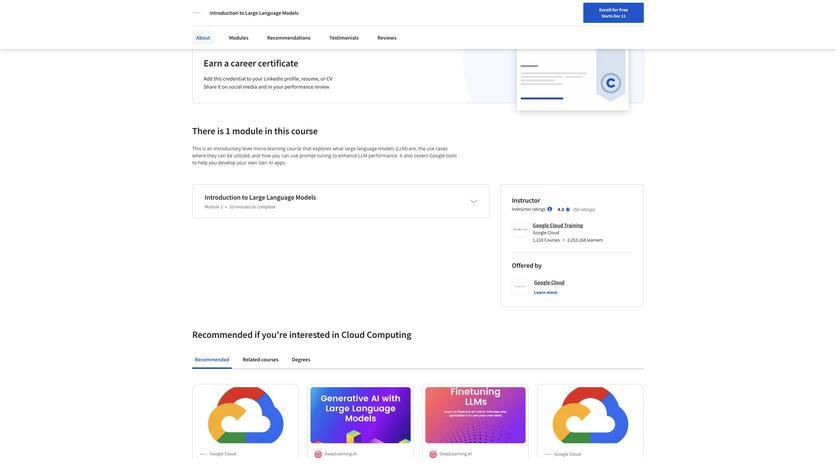 Task type: describe. For each thing, give the bounding box(es) containing it.
are,
[[409, 145, 417, 152]]

testimonials
[[330, 34, 359, 41]]

(
[[574, 207, 575, 213]]

develop
[[218, 160, 236, 166]]

tuning
[[317, 153, 331, 159]]

to left help
[[192, 160, 197, 166]]

micro-
[[254, 145, 268, 152]]

in for module
[[265, 125, 273, 137]]

related courses
[[243, 357, 279, 363]]

performance
[[285, 83, 313, 90]]

this
[[192, 145, 201, 152]]

google cloud link
[[534, 279, 565, 287]]

1 horizontal spatial you
[[272, 153, 280, 159]]

1,218
[[533, 237, 543, 243]]

0 vertical spatial your
[[253, 75, 263, 82]]

ai
[[269, 160, 273, 166]]

recommended for recommended
[[195, 357, 229, 363]]

if
[[255, 329, 260, 341]]

introduction for introduction to large language models module 1 • 33 minutes to complete
[[205, 193, 241, 202]]

reviews
[[378, 34, 397, 41]]

models for introduction to large language models module 1 • 33 minutes to complete
[[296, 193, 316, 202]]

and inside "add this credential to your linkedin profile, resume, or cv share it on social media and in your performance review"
[[258, 83, 267, 90]]

career
[[231, 57, 256, 69]]

0 horizontal spatial use
[[290, 153, 298, 159]]

apps.
[[274, 160, 286, 166]]

utilized,
[[234, 153, 251, 159]]

that
[[303, 145, 312, 152]]

2,253,168
[[567, 237, 586, 243]]

recommendations
[[267, 34, 311, 41]]

explores
[[313, 145, 332, 152]]

media
[[243, 83, 257, 90]]

1 horizontal spatial 1
[[226, 125, 230, 137]]

recommendation tabs tab list
[[192, 352, 644, 369]]

instructor for instructor
[[512, 196, 540, 205]]

enroll
[[599, 7, 612, 13]]

coursera
[[246, 6, 267, 12]]

training
[[564, 222, 583, 229]]

to inside "add this credential to your linkedin profile, resume, or cv share it on social media and in your performance review"
[[247, 75, 252, 82]]

also
[[404, 153, 413, 159]]

modules link
[[225, 30, 253, 45]]

recommended button
[[192, 352, 232, 368]]

review
[[315, 83, 329, 90]]

where
[[192, 153, 206, 159]]

linkedin
[[264, 75, 283, 82]]

to up the minutes
[[242, 193, 248, 202]]

recommended if you're interested in cloud computing
[[192, 329, 412, 341]]

about link
[[192, 30, 214, 45]]

there is 1 module in this course
[[192, 125, 318, 137]]

• for cloud
[[563, 237, 565, 244]]

language for introduction to large language models module 1 • 33 minutes to complete
[[267, 193, 294, 202]]

related courses button
[[240, 352, 281, 368]]

to down what on the top of the page
[[333, 153, 337, 159]]

covers
[[414, 153, 428, 159]]

1 deeplearning.ai from the left
[[325, 452, 357, 458]]

4.3
[[558, 207, 564, 213]]

share
[[204, 83, 217, 90]]

to left coursera
[[240, 9, 244, 16]]

1 horizontal spatial use
[[427, 145, 435, 152]]

and inside the this is an introductory level micro-learning course that explores what large language models (llm) are, the use cases where they can be utilized, and how you can use prompt tuning to enhance llm performance. it also covers google tools to help you develop your own gen ai apps.
[[252, 153, 260, 159]]

a
[[224, 57, 229, 69]]

gen
[[259, 160, 268, 166]]

certificate
[[258, 57, 298, 69]]

0 horizontal spatial ratings
[[532, 206, 546, 212]]

is for this
[[202, 145, 206, 152]]

by
[[535, 261, 542, 270]]

the
[[418, 145, 426, 152]]

computing
[[367, 329, 412, 341]]

learn for learn more
[[534, 290, 546, 296]]

google cloud training image
[[513, 222, 528, 237]]

models
[[378, 145, 395, 152]]

cv
[[327, 75, 332, 82]]

introduction for introduction to large language models
[[210, 9, 238, 16]]

social
[[229, 83, 242, 90]]

module
[[205, 204, 219, 210]]

google inside the this is an introductory level micro-learning course that explores what large language models (llm) are, the use cases where they can be utilized, and how you can use prompt tuning to enhance llm performance. it also covers google tools to help you develop your own gen ai apps.
[[430, 153, 445, 159]]

language
[[357, 145, 377, 152]]

resume,
[[301, 75, 320, 82]]

or
[[321, 75, 325, 82]]

business
[[276, 6, 296, 12]]

more for learn more about coursera for business
[[218, 6, 230, 12]]

coursera enterprise logos image
[[494, 0, 629, 8]]

complete
[[257, 204, 276, 210]]

google cloud image
[[192, 8, 202, 17]]

offered
[[512, 261, 534, 270]]

large
[[345, 145, 356, 152]]

learn more about coursera for business
[[203, 6, 296, 12]]

free
[[619, 7, 628, 13]]

in inside "add this credential to your linkedin profile, resume, or cv share it on social media and in your performance review"
[[268, 83, 272, 90]]

course inside the this is an introductory level micro-learning course that explores what large language models (llm) are, the use cases where they can be utilized, and how you can use prompt tuning to enhance llm performance. it also covers google tools to help you develop your own gen ai apps.
[[287, 145, 302, 152]]

learn more
[[534, 290, 558, 296]]

1 inside introduction to large language models module 1 • 33 minutes to complete
[[220, 204, 223, 210]]

your inside the this is an introductory level micro-learning course that explores what large language models (llm) are, the use cases where they can be utilized, and how you can use prompt tuning to enhance llm performance. it also covers google tools to help you develop your own gen ai apps.
[[237, 160, 247, 166]]

add this credential to your linkedin profile, resume, or cv share it on social media and in your performance review
[[204, 75, 332, 90]]

more for learn more
[[547, 290, 558, 296]]

about
[[231, 6, 245, 12]]



Task type: locate. For each thing, give the bounding box(es) containing it.
models inside introduction to large language models module 1 • 33 minutes to complete
[[296, 193, 316, 202]]

use
[[427, 145, 435, 152], [290, 153, 298, 159]]

large up "complete"
[[249, 193, 265, 202]]

2 horizontal spatial your
[[273, 83, 283, 90]]

and right media
[[258, 83, 267, 90]]

your down utilized,
[[237, 160, 247, 166]]

large for introduction to large language models module 1 • 33 minutes to complete
[[249, 193, 265, 202]]

cloud
[[550, 222, 563, 229], [548, 230, 559, 236], [551, 279, 565, 286], [341, 329, 365, 341], [225, 452, 236, 458], [569, 452, 581, 458]]

1 horizontal spatial your
[[253, 75, 263, 82]]

2 instructor from the top
[[512, 206, 531, 212]]

for inside the enroll for free starts dec 12
[[612, 7, 618, 13]]

large inside introduction to large language models module 1 • 33 minutes to complete
[[249, 193, 265, 202]]

0 horizontal spatial •
[[225, 204, 227, 210]]

)
[[594, 207, 596, 213]]

recommended for recommended if you're interested in cloud computing
[[192, 329, 253, 341]]

1 vertical spatial learn
[[534, 290, 546, 296]]

1 right module
[[220, 204, 223, 210]]

0 vertical spatial large
[[245, 9, 258, 16]]

recommended inside button
[[195, 357, 229, 363]]

enhance
[[338, 153, 357, 159]]

your up media
[[253, 75, 263, 82]]

language inside introduction to large language models module 1 • 33 minutes to complete
[[267, 193, 294, 202]]

learn right "google cloud" image
[[203, 6, 217, 12]]

learn down google cloud "link"
[[534, 290, 546, 296]]

they
[[207, 153, 217, 159]]

for up dec
[[612, 7, 618, 13]]

testimonials link
[[325, 30, 363, 45]]

1 vertical spatial course
[[287, 145, 302, 152]]

there
[[192, 125, 215, 137]]

(llm)
[[396, 145, 408, 152]]

is for there
[[217, 125, 224, 137]]

0 vertical spatial use
[[427, 145, 435, 152]]

use left "prompt"
[[290, 153, 298, 159]]

0 vertical spatial more
[[218, 6, 230, 12]]

0 vertical spatial 1
[[226, 125, 230, 137]]

introduction
[[210, 9, 238, 16], [205, 193, 241, 202]]

1 horizontal spatial is
[[217, 125, 224, 137]]

instructor ratings
[[512, 206, 546, 212]]

in for interested
[[332, 329, 340, 341]]

introduction to large language models module 1 • 33 minutes to complete
[[205, 193, 316, 210]]

how
[[262, 153, 271, 159]]

1 vertical spatial this
[[274, 125, 289, 137]]

can left "be"
[[218, 153, 226, 159]]

language
[[259, 9, 281, 16], [267, 193, 294, 202]]

0 horizontal spatial deeplearning.ai
[[325, 452, 357, 458]]

in
[[268, 83, 272, 90], [265, 125, 273, 137], [332, 329, 340, 341]]

can
[[218, 153, 226, 159], [282, 153, 289, 159]]

courses
[[261, 357, 279, 363]]

learn for learn more about coursera for business
[[203, 6, 217, 12]]

0 vertical spatial models
[[282, 9, 299, 16]]

introduction inside introduction to large language models module 1 • 33 minutes to complete
[[205, 193, 241, 202]]

2 can from the left
[[282, 153, 289, 159]]

1 vertical spatial •
[[563, 237, 565, 244]]

• left 33
[[225, 204, 227, 210]]

• for to
[[225, 204, 227, 210]]

and up own
[[252, 153, 260, 159]]

more
[[218, 6, 230, 12], [547, 290, 558, 296]]

1 vertical spatial recommended
[[195, 357, 229, 363]]

0 vertical spatial you
[[272, 153, 280, 159]]

0 vertical spatial is
[[217, 125, 224, 137]]

earn a career certificate
[[204, 57, 298, 69]]

llm
[[358, 153, 367, 159]]

1 vertical spatial use
[[290, 153, 298, 159]]

credential
[[223, 75, 246, 82]]

0 horizontal spatial for
[[268, 6, 275, 12]]

ratings left 4.3
[[532, 206, 546, 212]]

more inside button
[[547, 290, 558, 296]]

can up apps.
[[282, 153, 289, 159]]

0 horizontal spatial is
[[202, 145, 206, 152]]

0 vertical spatial this
[[214, 75, 222, 82]]

this up learning
[[274, 125, 289, 137]]

instructor
[[512, 196, 540, 205], [512, 206, 531, 212]]

coursera career certificate image
[[517, 38, 629, 110]]

in down linkedin
[[268, 83, 272, 90]]

0 vertical spatial instructor
[[512, 196, 540, 205]]

1 horizontal spatial more
[[547, 290, 558, 296]]

it
[[218, 83, 221, 90]]

1 vertical spatial 1
[[220, 204, 223, 210]]

course left 'that'
[[287, 145, 302, 152]]

12
[[621, 13, 626, 18]]

use right the
[[427, 145, 435, 152]]

1 horizontal spatial learn
[[534, 290, 546, 296]]

1 can from the left
[[218, 153, 226, 159]]

1 horizontal spatial •
[[563, 237, 565, 244]]

0 horizontal spatial you
[[209, 160, 217, 166]]

in right interested
[[332, 329, 340, 341]]

about
[[196, 34, 210, 41]]

1 horizontal spatial can
[[282, 153, 289, 159]]

be
[[227, 153, 233, 159]]

language for introduction to large language models
[[259, 9, 281, 16]]

your down linkedin
[[273, 83, 283, 90]]

degrees
[[292, 357, 310, 363]]

2 vertical spatial your
[[237, 160, 247, 166]]

add
[[204, 75, 213, 82]]

google cloud training google cloud 1,218 courses • 2,253,168 learners
[[533, 222, 603, 244]]

0 vertical spatial in
[[268, 83, 272, 90]]

offered by
[[512, 261, 542, 270]]

0 horizontal spatial this
[[214, 75, 222, 82]]

reviews link
[[374, 30, 401, 45]]

0 horizontal spatial learn
[[203, 6, 217, 12]]

course up 'that'
[[291, 125, 318, 137]]

is right there
[[217, 125, 224, 137]]

google inside google cloud "link"
[[534, 279, 550, 286]]

1 horizontal spatial this
[[274, 125, 289, 137]]

0 vertical spatial learn
[[203, 6, 217, 12]]

2 vertical spatial in
[[332, 329, 340, 341]]

this up 'it'
[[214, 75, 222, 82]]

50
[[575, 207, 580, 213]]

google cloud training link
[[533, 222, 583, 229]]

0 horizontal spatial 1
[[220, 204, 223, 210]]

what
[[333, 145, 344, 152]]

prompt
[[299, 153, 316, 159]]

is inside the this is an introductory level micro-learning course that explores what large language models (llm) are, the use cases where they can be utilized, and how you can use prompt tuning to enhance llm performance. it also covers google tools to help you develop your own gen ai apps.
[[202, 145, 206, 152]]

learn more button
[[534, 289, 558, 296]]

1 vertical spatial in
[[265, 125, 273, 137]]

cases
[[436, 145, 448, 152]]

related
[[243, 357, 260, 363]]

to up media
[[247, 75, 252, 82]]

ratings right 50
[[581, 207, 594, 213]]

cloud inside "link"
[[551, 279, 565, 286]]

• inside google cloud training google cloud 1,218 courses • 2,253,168 learners
[[563, 237, 565, 244]]

models for introduction to large language models
[[282, 9, 299, 16]]

0 vertical spatial and
[[258, 83, 267, 90]]

it
[[400, 153, 403, 159]]

modules
[[229, 34, 249, 41]]

ratings
[[532, 206, 546, 212], [581, 207, 594, 213]]

large right "about"
[[245, 9, 258, 16]]

instructor up google cloud training icon
[[512, 206, 531, 212]]

1 vertical spatial models
[[296, 193, 316, 202]]

enroll for free starts dec 12
[[599, 7, 628, 18]]

deeplearning.ai
[[325, 452, 357, 458], [440, 452, 472, 458]]

1 horizontal spatial ratings
[[581, 207, 594, 213]]

level
[[242, 145, 252, 152]]

an
[[207, 145, 213, 152]]

this inside "add this credential to your linkedin profile, resume, or cv share it on social media and in your performance review"
[[214, 75, 222, 82]]

your
[[253, 75, 263, 82], [273, 83, 283, 90], [237, 160, 247, 166]]

1 vertical spatial large
[[249, 193, 265, 202]]

introduction right "google cloud" image
[[210, 9, 238, 16]]

more left "about"
[[218, 6, 230, 12]]

1 instructor from the top
[[512, 196, 540, 205]]

instructor up 'instructor ratings'
[[512, 196, 540, 205]]

0 vertical spatial language
[[259, 9, 281, 16]]

0 vertical spatial introduction
[[210, 9, 238, 16]]

on
[[222, 83, 228, 90]]

module
[[232, 125, 263, 137]]

1 vertical spatial more
[[547, 290, 558, 296]]

to
[[240, 9, 244, 16], [247, 75, 252, 82], [333, 153, 337, 159], [192, 160, 197, 166], [242, 193, 248, 202], [252, 204, 256, 210]]

1 vertical spatial your
[[273, 83, 283, 90]]

is left the an
[[202, 145, 206, 152]]

learners
[[587, 237, 603, 243]]

this is an introductory level micro-learning course that explores what large language models (llm) are, the use cases where they can be utilized, and how you can use prompt tuning to enhance llm performance. it also covers google tools to help you develop your own gen ai apps.
[[192, 145, 458, 166]]

google
[[430, 153, 445, 159], [533, 222, 549, 229], [533, 230, 547, 236], [534, 279, 550, 286], [210, 452, 224, 458], [555, 452, 569, 458]]

1 vertical spatial and
[[252, 153, 260, 159]]

for left business
[[268, 6, 275, 12]]

large for introduction to large language models
[[245, 9, 258, 16]]

0 horizontal spatial your
[[237, 160, 247, 166]]

( 50 ratings )
[[574, 207, 596, 213]]

dec
[[614, 13, 621, 18]]

recommendations link
[[263, 30, 315, 45]]

degrees button
[[289, 352, 313, 368]]

1 vertical spatial language
[[267, 193, 294, 202]]

profile,
[[284, 75, 300, 82]]

in up learning
[[265, 125, 273, 137]]

own
[[248, 160, 257, 166]]

and
[[258, 83, 267, 90], [252, 153, 260, 159]]

minutes
[[235, 204, 251, 210]]

learn
[[203, 6, 217, 12], [534, 290, 546, 296]]

1 vertical spatial you
[[209, 160, 217, 166]]

• inside introduction to large language models module 1 • 33 minutes to complete
[[225, 204, 227, 210]]

• right courses
[[563, 237, 565, 244]]

introduction to large language models
[[210, 9, 299, 16]]

1 vertical spatial is
[[202, 145, 206, 152]]

you're
[[262, 329, 287, 341]]

33
[[229, 204, 234, 210]]

learn more about coursera for business link
[[203, 6, 296, 12]]

more down google cloud "link"
[[547, 290, 558, 296]]

0 vertical spatial course
[[291, 125, 318, 137]]

to right the minutes
[[252, 204, 256, 210]]

1 up the introductory
[[226, 125, 230, 137]]

0 vertical spatial recommended
[[192, 329, 253, 341]]

None search field
[[96, 18, 257, 31]]

•
[[225, 204, 227, 210], [563, 237, 565, 244]]

0 horizontal spatial more
[[218, 6, 230, 12]]

1 vertical spatial instructor
[[512, 206, 531, 212]]

performance.
[[369, 153, 399, 159]]

1 horizontal spatial for
[[612, 7, 618, 13]]

help
[[198, 160, 208, 166]]

instructor for instructor ratings
[[512, 206, 531, 212]]

learning
[[268, 145, 286, 152]]

0 vertical spatial •
[[225, 204, 227, 210]]

learn inside button
[[534, 290, 546, 296]]

2 deeplearning.ai from the left
[[440, 452, 472, 458]]

interested
[[289, 329, 330, 341]]

you down learning
[[272, 153, 280, 159]]

introduction up 33
[[205, 193, 241, 202]]

1 vertical spatial introduction
[[205, 193, 241, 202]]

1 horizontal spatial deeplearning.ai
[[440, 452, 472, 458]]

0 horizontal spatial can
[[218, 153, 226, 159]]

you down they
[[209, 160, 217, 166]]

tools
[[446, 153, 457, 159]]



Task type: vqa. For each thing, say whether or not it's contained in the screenshot.
New
no



